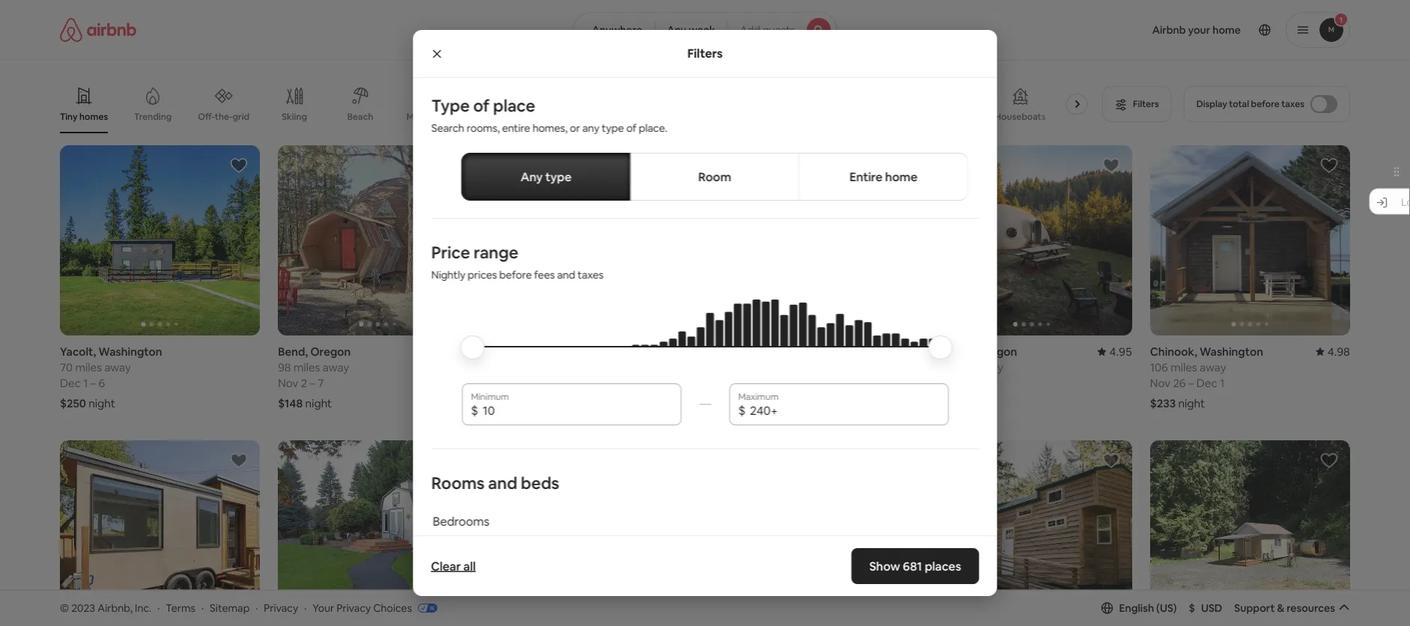 Task type: describe. For each thing, give the bounding box(es) containing it.
oregon for portland, oregon
[[765, 344, 805, 359]]

dec inside chinook, washington 106 miles away nov 26 – dec 1 $233 night
[[1197, 376, 1218, 390]]

4.98
[[1328, 344, 1351, 359]]

nightly
[[431, 268, 465, 282]]

nov for 68
[[933, 376, 953, 390]]

4.95 for bend, oregon 98 miles away nov 2 – 7 $148 night
[[456, 344, 478, 359]]

– for 106
[[1189, 376, 1195, 390]]

taxes inside button
[[1282, 98, 1305, 110]]

taxes inside price range nightly prices before fees and taxes
[[578, 268, 604, 282]]

7
[[318, 376, 324, 390]]

10
[[972, 376, 984, 390]]

display total before taxes button
[[1184, 86, 1351, 122]]

3 · from the left
[[256, 601, 258, 615]]

display total before taxes
[[1197, 98, 1305, 110]]

(us)
[[1157, 602, 1178, 615]]

total
[[1230, 98, 1250, 110]]

none search field containing anywhere
[[574, 12, 837, 48]]

beach
[[347, 111, 374, 123]]

terms
[[166, 601, 196, 615]]

houseboats
[[995, 111, 1046, 122]]

display
[[1197, 98, 1228, 110]]

resources
[[1287, 602, 1336, 615]]

nov 15 – 20 $132 night
[[714, 376, 772, 410]]

privacy link
[[264, 601, 298, 615]]

add to wishlist: douglas county, oregon image
[[1103, 452, 1121, 470]]

support & resources
[[1235, 602, 1336, 615]]

terms · sitemap · privacy ·
[[166, 601, 307, 615]]

eugene,
[[933, 344, 975, 359]]

2 horizontal spatial $
[[1190, 602, 1196, 615]]

show for show map
[[671, 535, 698, 549]]

yacolt,
[[60, 344, 96, 359]]

night inside nov 15 – 20 $132 night
[[741, 396, 768, 410]]

oregon for bend, oregon 98 miles away nov 2 – 7 $148 night
[[311, 344, 351, 359]]

guests
[[763, 23, 795, 37]]

2
[[301, 376, 307, 390]]

add to wishlist: vader, washington image
[[1321, 452, 1339, 470]]

&
[[1278, 602, 1285, 615]]

any
[[582, 121, 599, 135]]

add guests button
[[728, 12, 837, 48]]

show map
[[671, 535, 722, 549]]

4.98 out of 5 average rating image
[[1316, 344, 1351, 359]]

choices
[[373, 601, 412, 615]]

©
[[60, 601, 69, 615]]

$117
[[496, 396, 519, 410]]

show 681 places
[[870, 559, 962, 574]]

place
[[493, 95, 535, 116]]

sitemap
[[210, 601, 250, 615]]

2 privacy from the left
[[337, 601, 371, 615]]

english (us)
[[1120, 602, 1178, 615]]

tiny homes
[[60, 111, 108, 123]]

4.94
[[674, 344, 696, 359]]

mansions
[[407, 111, 446, 123]]

inc.
[[135, 601, 152, 615]]

your privacy choices
[[313, 601, 412, 615]]

before inside button
[[1252, 98, 1280, 110]]

cabins
[[478, 111, 507, 123]]

4.94 out of 5 average rating image
[[662, 344, 696, 359]]

$250
[[60, 396, 86, 410]]

your privacy choices link
[[313, 601, 438, 616]]

most stays cost more than $60 per night. image
[[474, 300, 937, 388]]

– for 68
[[964, 376, 970, 390]]

4.95 out of 5 average rating image
[[1098, 344, 1133, 359]]

away for dec
[[1200, 360, 1227, 375]]

© 2023 airbnb, inc. ·
[[60, 601, 160, 615]]

eugene, oregon 68 miles away nov 5 – 10 $241
[[933, 344, 1018, 410]]

11
[[519, 376, 529, 390]]

english (us) button
[[1102, 602, 1178, 615]]

chinook, washington 106 miles away nov 26 – dec 1 $233 night
[[1151, 344, 1264, 410]]

filters dialog
[[413, 30, 998, 626]]

room button
[[630, 153, 800, 201]]

rhododendron, oregon
[[496, 344, 622, 359]]

6
[[99, 376, 105, 390]]

106
[[1151, 360, 1169, 375]]

70
[[60, 360, 73, 375]]

entire
[[502, 121, 530, 135]]

usd
[[1202, 602, 1223, 615]]

the-
[[215, 111, 233, 122]]

1 privacy from the left
[[264, 601, 298, 615]]

4.9
[[899, 344, 915, 359]]

add
[[740, 23, 761, 37]]

oregon for rhododendron, oregon
[[581, 344, 622, 359]]

home
[[885, 169, 918, 184]]

entire home
[[850, 169, 918, 184]]

– inside nov 15 – 20 $132 night
[[751, 376, 756, 390]]

chinook,
[[1151, 344, 1198, 359]]

all
[[464, 559, 476, 574]]

nov for 98
[[278, 376, 299, 390]]

beds
[[521, 472, 559, 494]]

support & resources button
[[1235, 602, 1351, 615]]

$ text field
[[750, 403, 940, 418]]

your
[[313, 601, 334, 615]]

miles for 1
[[75, 360, 102, 375]]

miles for 5
[[948, 360, 975, 375]]

away for 6
[[104, 360, 131, 375]]

2 · from the left
[[202, 601, 204, 615]]

2023
[[71, 601, 95, 615]]

5
[[956, 376, 962, 390]]

rooms
[[431, 472, 485, 494]]

tiny
[[60, 111, 78, 123]]

bedrooms
[[433, 513, 489, 529]]

any type button
[[461, 153, 631, 201]]

range
[[474, 242, 518, 263]]

entire home button
[[799, 153, 968, 201]]

rooms and beds
[[431, 472, 559, 494]]

nov inside nov 15 – 20 $132 night
[[714, 376, 735, 390]]

dec inside the yacolt, washington 70 miles away dec 1 – 6 $250 night
[[60, 376, 81, 390]]

type
[[431, 95, 470, 116]]

any week
[[667, 23, 716, 37]]

any for any type
[[520, 169, 543, 184]]



Task type: locate. For each thing, give the bounding box(es) containing it.
nov for 106
[[1151, 376, 1171, 390]]

0 horizontal spatial and
[[488, 472, 517, 494]]

before inside price range nightly prices before fees and taxes
[[499, 268, 532, 282]]

4 nov from the left
[[496, 376, 517, 390]]

$ for $ text field
[[738, 403, 746, 418]]

profile element
[[855, 0, 1351, 60]]

show 681 places link
[[852, 548, 980, 584]]

show left 681
[[870, 559, 901, 574]]

4 – from the left
[[964, 376, 970, 390]]

nov left 5
[[933, 376, 953, 390]]

· left your
[[304, 601, 307, 615]]

20
[[759, 376, 772, 390]]

68
[[933, 360, 946, 375]]

1 4.95 from the left
[[456, 344, 478, 359]]

away up '7'
[[323, 360, 349, 375]]

night down 20
[[741, 396, 768, 410]]

$
[[471, 403, 478, 418], [738, 403, 746, 418], [1190, 602, 1196, 615]]

1 vertical spatial of
[[626, 121, 636, 135]]

1 vertical spatial show
[[870, 559, 901, 574]]

add to wishlist: chinook, washington image
[[1321, 157, 1339, 175]]

$ left $117
[[471, 403, 478, 418]]

4.95 left rhododendron,
[[456, 344, 478, 359]]

1 dec from the left
[[60, 376, 81, 390]]

add to wishlist: portland, oregon image
[[230, 452, 248, 470]]

0 horizontal spatial 4.95
[[456, 344, 478, 359]]

taxes right fees
[[578, 268, 604, 282]]

privacy left your
[[264, 601, 298, 615]]

1 horizontal spatial before
[[1252, 98, 1280, 110]]

any for any week
[[667, 23, 687, 37]]

0 vertical spatial any
[[667, 23, 687, 37]]

0 horizontal spatial show
[[671, 535, 698, 549]]

· right inc.
[[157, 601, 160, 615]]

miles up 5
[[948, 360, 975, 375]]

4 away from the left
[[1200, 360, 1227, 375]]

$ text field
[[483, 403, 673, 418]]

1 horizontal spatial show
[[870, 559, 901, 574]]

16
[[539, 376, 550, 390]]

dec
[[60, 376, 81, 390], [1197, 376, 1218, 390]]

1 vertical spatial taxes
[[578, 268, 604, 282]]

0 horizontal spatial of
[[473, 95, 490, 116]]

place.
[[639, 121, 667, 135]]

3 oregon from the left
[[977, 344, 1018, 359]]

rhododendron,
[[496, 344, 579, 359]]

2 4.95 from the left
[[1110, 344, 1133, 359]]

$ usd
[[1190, 602, 1223, 615]]

2 dec from the left
[[1197, 376, 1218, 390]]

1 vertical spatial before
[[499, 268, 532, 282]]

sitemap link
[[210, 601, 250, 615]]

of left place.
[[626, 121, 636, 135]]

before
[[1252, 98, 1280, 110], [499, 268, 532, 282]]

1 horizontal spatial 4.95
[[1110, 344, 1133, 359]]

$241
[[933, 396, 957, 410]]

show for show 681 places
[[870, 559, 901, 574]]

– inside nov 11 – 16 $117
[[531, 376, 537, 390]]

– inside eugene, oregon 68 miles away nov 5 – 10 $241
[[964, 376, 970, 390]]

1 horizontal spatial any
[[667, 23, 687, 37]]

before left fees
[[499, 268, 532, 282]]

any left week
[[667, 23, 687, 37]]

miles for 2
[[294, 360, 320, 375]]

· right terms link
[[202, 601, 204, 615]]

1 horizontal spatial $
[[738, 403, 746, 418]]

1 horizontal spatial and
[[557, 268, 575, 282]]

portland, oregon
[[714, 344, 805, 359]]

show inside "button"
[[671, 535, 698, 549]]

miles up 2
[[294, 360, 320, 375]]

type of place search rooms, entire homes, or any type of place.
[[431, 95, 667, 135]]

$ down '15'
[[738, 403, 746, 418]]

away right 106
[[1200, 360, 1227, 375]]

homes,
[[532, 121, 568, 135]]

4 night from the left
[[1179, 396, 1206, 410]]

week
[[689, 23, 716, 37]]

2 oregon from the left
[[765, 344, 805, 359]]

– for 98
[[310, 376, 315, 390]]

room
[[698, 169, 731, 184]]

night down '7'
[[305, 396, 332, 410]]

0 vertical spatial taxes
[[1282, 98, 1305, 110]]

of
[[473, 95, 490, 116], [626, 121, 636, 135]]

0 horizontal spatial before
[[499, 268, 532, 282]]

nov inside bend, oregon 98 miles away nov 2 – 7 $148 night
[[278, 376, 299, 390]]

1 washington from the left
[[99, 344, 162, 359]]

group
[[60, 75, 1094, 133], [60, 145, 260, 336], [278, 145, 478, 336], [496, 145, 696, 336], [714, 145, 915, 336], [933, 145, 1133, 336], [1151, 145, 1351, 336], [60, 440, 260, 626], [278, 440, 478, 626], [496, 440, 696, 626], [714, 440, 915, 626], [933, 440, 1133, 626], [1151, 440, 1351, 626]]

1 horizontal spatial dec
[[1197, 376, 1218, 390]]

type inside any type button
[[545, 169, 571, 184]]

any down "entire"
[[520, 169, 543, 184]]

dec right 26
[[1197, 376, 1218, 390]]

filters
[[688, 46, 723, 61]]

oregon for eugene, oregon 68 miles away nov 5 – 10 $241
[[977, 344, 1018, 359]]

oregon up the "10"
[[977, 344, 1018, 359]]

nov left 11
[[496, 376, 517, 390]]

1 nov from the left
[[278, 376, 299, 390]]

–
[[90, 376, 96, 390], [310, 376, 315, 390], [751, 376, 756, 390], [964, 376, 970, 390], [531, 376, 537, 390], [1189, 376, 1195, 390]]

nov left 2
[[278, 376, 299, 390]]

night inside bend, oregon 98 miles away nov 2 – 7 $148 night
[[305, 396, 332, 410]]

washington for 6
[[99, 344, 162, 359]]

oregon inside bend, oregon 98 miles away nov 2 – 7 $148 night
[[311, 344, 351, 359]]

type right any
[[602, 121, 624, 135]]

any inside button
[[667, 23, 687, 37]]

3 night from the left
[[741, 396, 768, 410]]

away up the "10"
[[978, 360, 1004, 375]]

1 horizontal spatial of
[[626, 121, 636, 135]]

0 horizontal spatial 1
[[83, 376, 88, 390]]

privacy
[[264, 601, 298, 615], [337, 601, 371, 615]]

$ for $ text box
[[471, 403, 478, 418]]

· left privacy link
[[256, 601, 258, 615]]

oregon inside eugene, oregon 68 miles away nov 5 – 10 $241
[[977, 344, 1018, 359]]

– inside chinook, washington 106 miles away nov 26 – dec 1 $233 night
[[1189, 376, 1195, 390]]

0 horizontal spatial taxes
[[578, 268, 604, 282]]

0 vertical spatial show
[[671, 535, 698, 549]]

away inside chinook, washington 106 miles away nov 26 – dec 1 $233 night
[[1200, 360, 1227, 375]]

fees
[[534, 268, 555, 282]]

night
[[89, 396, 115, 410], [305, 396, 332, 410], [741, 396, 768, 410], [1179, 396, 1206, 410]]

0 vertical spatial and
[[557, 268, 575, 282]]

away for 7
[[323, 360, 349, 375]]

add to wishlist: portland, oregon image
[[885, 157, 903, 175]]

washington inside chinook, washington 106 miles away nov 26 – dec 1 $233 night
[[1200, 344, 1264, 359]]

0 horizontal spatial type
[[545, 169, 571, 184]]

3 – from the left
[[751, 376, 756, 390]]

away inside bend, oregon 98 miles away nov 2 – 7 $148 night
[[323, 360, 349, 375]]

2 1 from the left
[[1221, 376, 1225, 390]]

nov left '15'
[[714, 376, 735, 390]]

taxes right total
[[1282, 98, 1305, 110]]

– left '7'
[[310, 376, 315, 390]]

4 oregon from the left
[[581, 344, 622, 359]]

6 – from the left
[[1189, 376, 1195, 390]]

type inside type of place search rooms, entire homes, or any type of place.
[[602, 121, 624, 135]]

and right fees
[[557, 268, 575, 282]]

3 away from the left
[[978, 360, 1004, 375]]

1 left 6
[[83, 376, 88, 390]]

privacy right your
[[337, 601, 371, 615]]

miles inside eugene, oregon 68 miles away nov 5 – 10 $241
[[948, 360, 975, 375]]

skiing
[[282, 111, 307, 123]]

1 horizontal spatial 1
[[1221, 376, 1225, 390]]

4.95 for eugene, oregon 68 miles away nov 5 – 10 $241
[[1110, 344, 1133, 359]]

nov inside eugene, oregon 68 miles away nov 5 – 10 $241
[[933, 376, 953, 390]]

$ left 'usd'
[[1190, 602, 1196, 615]]

oregon up $ text box
[[581, 344, 622, 359]]

prices
[[468, 268, 497, 282]]

3 miles from the left
[[948, 360, 975, 375]]

off-
[[198, 111, 215, 122]]

miles up 26
[[1171, 360, 1198, 375]]

1 horizontal spatial washington
[[1200, 344, 1264, 359]]

1 horizontal spatial taxes
[[1282, 98, 1305, 110]]

– right '15'
[[751, 376, 756, 390]]

grid
[[233, 111, 250, 122]]

add to wishlist: bend, oregon image
[[448, 157, 466, 175]]

nov
[[278, 376, 299, 390], [714, 376, 735, 390], [933, 376, 953, 390], [496, 376, 517, 390], [1151, 376, 1171, 390]]

·
[[157, 601, 160, 615], [202, 601, 204, 615], [256, 601, 258, 615], [304, 601, 307, 615]]

4 · from the left
[[304, 601, 307, 615]]

night inside the yacolt, washington 70 miles away dec 1 – 6 $250 night
[[89, 396, 115, 410]]

– right 26
[[1189, 376, 1195, 390]]

washington right chinook,
[[1200, 344, 1264, 359]]

washington
[[99, 344, 162, 359], [1200, 344, 1264, 359]]

show left map
[[671, 535, 698, 549]]

1 vertical spatial and
[[488, 472, 517, 494]]

1 oregon from the left
[[311, 344, 351, 359]]

3 nov from the left
[[933, 376, 953, 390]]

26
[[1174, 376, 1187, 390]]

add guests
[[740, 23, 795, 37]]

4.95 out of 5 average rating image
[[444, 344, 478, 359]]

type down homes,
[[545, 169, 571, 184]]

washington up 6
[[99, 344, 162, 359]]

2 nov from the left
[[714, 376, 735, 390]]

0 horizontal spatial $
[[471, 403, 478, 418]]

0 vertical spatial type
[[602, 121, 624, 135]]

any
[[667, 23, 687, 37], [520, 169, 543, 184]]

1 – from the left
[[90, 376, 96, 390]]

0 horizontal spatial dec
[[60, 376, 81, 390]]

1 away from the left
[[104, 360, 131, 375]]

2 washington from the left
[[1200, 344, 1264, 359]]

tab list inside filters dialog
[[461, 153, 968, 201]]

search
[[431, 121, 464, 135]]

1 right 26
[[1221, 376, 1225, 390]]

1 inside the yacolt, washington 70 miles away dec 1 – 6 $250 night
[[83, 376, 88, 390]]

1 horizontal spatial type
[[602, 121, 624, 135]]

– inside bend, oregon 98 miles away nov 2 – 7 $148 night
[[310, 376, 315, 390]]

$148
[[278, 396, 303, 410]]

2 miles from the left
[[294, 360, 320, 375]]

5 nov from the left
[[1151, 376, 1171, 390]]

1 miles from the left
[[75, 360, 102, 375]]

2 night from the left
[[305, 396, 332, 410]]

miles inside bend, oregon 98 miles away nov 2 – 7 $148 night
[[294, 360, 320, 375]]

nov inside chinook, washington 106 miles away nov 26 – dec 1 $233 night
[[1151, 376, 1171, 390]]

– for 70
[[90, 376, 96, 390]]

dec down the 70
[[60, 376, 81, 390]]

4 miles from the left
[[1171, 360, 1198, 375]]

english
[[1120, 602, 1155, 615]]

4.95
[[456, 344, 478, 359], [1110, 344, 1133, 359]]

1 1 from the left
[[83, 376, 88, 390]]

homes
[[79, 111, 108, 123]]

oregon up 20
[[765, 344, 805, 359]]

oregon up '7'
[[311, 344, 351, 359]]

0 vertical spatial of
[[473, 95, 490, 116]]

night inside chinook, washington 106 miles away nov 26 – dec 1 $233 night
[[1179, 396, 1206, 410]]

and
[[557, 268, 575, 282], [488, 472, 517, 494]]

off-the-grid
[[198, 111, 250, 122]]

any week button
[[655, 12, 728, 48]]

and inside price range nightly prices before fees and taxes
[[557, 268, 575, 282]]

night down 6
[[89, 396, 115, 410]]

washington inside the yacolt, washington 70 miles away dec 1 – 6 $250 night
[[99, 344, 162, 359]]

and left beds
[[488, 472, 517, 494]]

price range nightly prices before fees and taxes
[[431, 242, 604, 282]]

0 horizontal spatial any
[[520, 169, 543, 184]]

4.95 left chinook,
[[1110, 344, 1133, 359]]

– right 5
[[964, 376, 970, 390]]

0 horizontal spatial privacy
[[264, 601, 298, 615]]

nov inside nov 11 – 16 $117
[[496, 376, 517, 390]]

tab list containing any type
[[461, 153, 968, 201]]

681
[[903, 559, 923, 574]]

night down 26
[[1179, 396, 1206, 410]]

anywhere button
[[574, 12, 655, 48]]

miles inside chinook, washington 106 miles away nov 26 – dec 1 $233 night
[[1171, 360, 1198, 375]]

miles down yacolt,
[[75, 360, 102, 375]]

away inside the yacolt, washington 70 miles away dec 1 – 6 $250 night
[[104, 360, 131, 375]]

yacolt, washington 70 miles away dec 1 – 6 $250 night
[[60, 344, 162, 410]]

1 vertical spatial any
[[520, 169, 543, 184]]

5 – from the left
[[531, 376, 537, 390]]

None search field
[[574, 12, 837, 48]]

0 vertical spatial before
[[1252, 98, 1280, 110]]

away up 6
[[104, 360, 131, 375]]

1 inside chinook, washington 106 miles away nov 26 – dec 1 $233 night
[[1221, 376, 1225, 390]]

miles for 26
[[1171, 360, 1198, 375]]

add to wishlist: yacolt, washington image
[[230, 157, 248, 175]]

any inside button
[[520, 169, 543, 184]]

tab list
[[461, 153, 968, 201]]

1 night from the left
[[89, 396, 115, 410]]

miles inside the yacolt, washington 70 miles away dec 1 – 6 $250 night
[[75, 360, 102, 375]]

of up rooms,
[[473, 95, 490, 116]]

places
[[925, 559, 962, 574]]

away inside eugene, oregon 68 miles away nov 5 – 10 $241
[[978, 360, 1004, 375]]

clear all button
[[424, 551, 484, 581]]

– inside the yacolt, washington 70 miles away dec 1 – 6 $250 night
[[90, 376, 96, 390]]

1 vertical spatial type
[[545, 169, 571, 184]]

– right 11
[[531, 376, 537, 390]]

2 – from the left
[[310, 376, 315, 390]]

0 horizontal spatial washington
[[99, 344, 162, 359]]

2 away from the left
[[323, 360, 349, 375]]

nov 11 – 16 $117
[[496, 376, 550, 410]]

rooms,
[[467, 121, 500, 135]]

airbnb,
[[98, 601, 133, 615]]

show
[[671, 535, 698, 549], [870, 559, 901, 574]]

4.9 out of 5 average rating image
[[887, 344, 915, 359]]

$132
[[714, 396, 739, 410]]

away for 10
[[978, 360, 1004, 375]]

entire
[[850, 169, 883, 184]]

show inside filters dialog
[[870, 559, 901, 574]]

add to wishlist: eugene, oregon image
[[1103, 157, 1121, 175]]

terms link
[[166, 601, 196, 615]]

group containing off-the-grid
[[60, 75, 1094, 133]]

1 · from the left
[[157, 601, 160, 615]]

before right total
[[1252, 98, 1280, 110]]

nov down 106
[[1151, 376, 1171, 390]]

1 horizontal spatial privacy
[[337, 601, 371, 615]]

washington for dec
[[1200, 344, 1264, 359]]

– left 6
[[90, 376, 96, 390]]

or
[[570, 121, 580, 135]]

price
[[431, 242, 470, 263]]

show map button
[[656, 524, 755, 560]]

anywhere
[[592, 23, 643, 37]]



Task type: vqa. For each thing, say whether or not it's contained in the screenshot.
'Pelkosenniemi, Finland' 'BUTTON'
no



